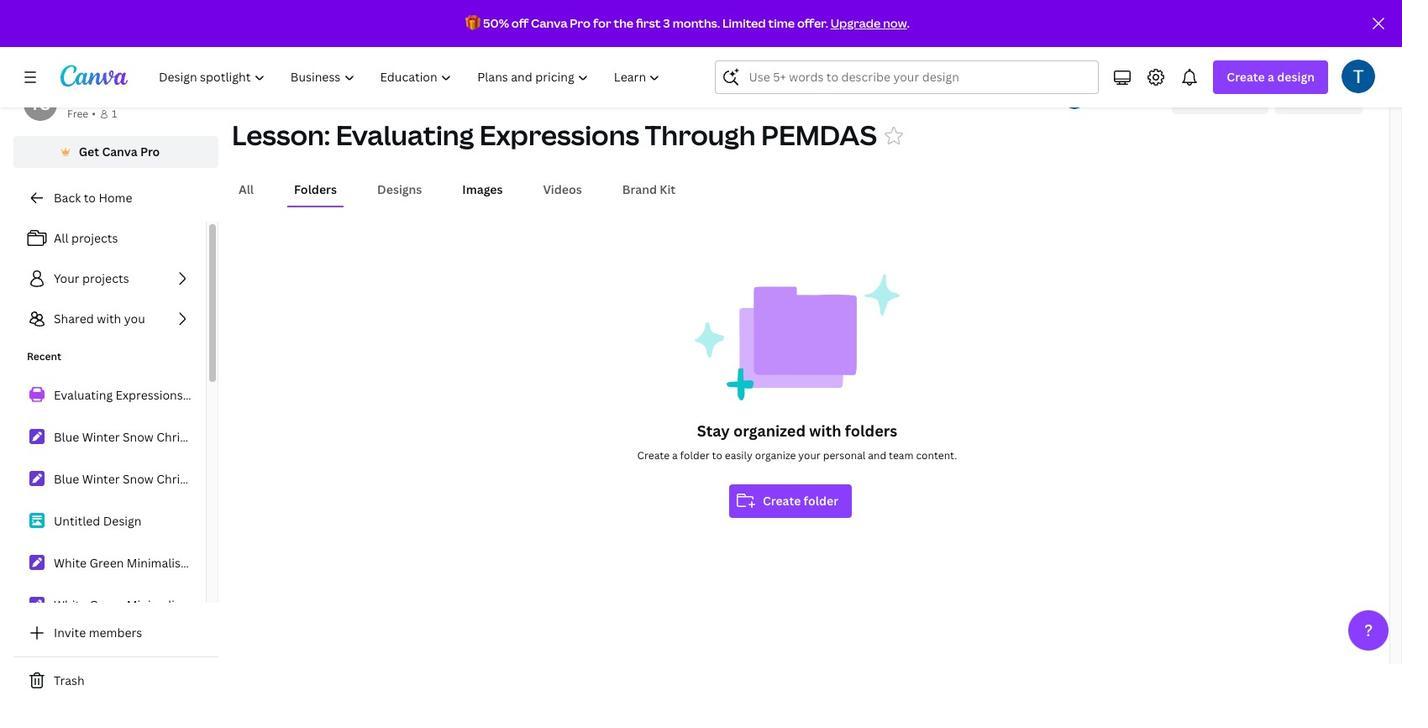 Task type: locate. For each thing, give the bounding box(es) containing it.
folders
[[294, 182, 337, 198]]

1 snow from the top
[[123, 429, 154, 445]]

0 horizontal spatial canva
[[102, 144, 138, 160]]

pro left for
[[570, 15, 591, 31]]

1 horizontal spatial team
[[889, 449, 914, 463]]

1 vertical spatial menu
[[217, 472, 249, 487]]

1 vertical spatial blue winter snow christmas menu link
[[13, 462, 249, 498]]

lesson:
[[564, 86, 607, 102], [232, 117, 330, 153]]

videos
[[543, 182, 582, 198]]

christmas for first blue winter snow christmas menu link from the bottom
[[157, 472, 214, 487]]

months.
[[673, 15, 720, 31]]

projects for your projects
[[82, 271, 129, 287]]

lesson: inside button
[[232, 117, 330, 153]]

1 list from the top
[[13, 222, 206, 336]]

tara schultz's team element
[[24, 87, 57, 121]]

evaluating down recent
[[54, 387, 113, 403]]

0 horizontal spatial all
[[54, 230, 69, 246]]

2 list from the top
[[13, 378, 251, 624]]

all up your
[[54, 230, 69, 246]]

blue winter snow christmas menu up design
[[54, 472, 249, 487]]

lesson: evaluating expressions through pemdas up videos
[[232, 117, 877, 153]]

evaluating expressions infographic link
[[13, 378, 251, 414]]

through inside lesson: evaluating expressions through pemdas link
[[742, 86, 789, 102]]

all inside button
[[239, 182, 254, 198]]

blue winter snow christmas menu link down evaluating expressions infographic link
[[13, 420, 249, 456]]

2 blue from the top
[[54, 472, 79, 487]]

menu
[[217, 429, 249, 445], [217, 472, 249, 487]]

0 vertical spatial list
[[13, 222, 206, 336]]

lesson: up lesson: evaluating expressions through pemdas button at the top
[[564, 86, 607, 102]]

0 horizontal spatial to
[[84, 190, 96, 206]]

1 vertical spatial blue winter snow christmas menu
[[54, 472, 249, 487]]

winter
[[82, 429, 120, 445], [82, 472, 120, 487]]

off
[[512, 15, 529, 31]]

lesson: evaluating expressions through pemdas for lesson: evaluating expressions through pemdas button at the top
[[232, 117, 877, 153]]

1 horizontal spatial with
[[810, 421, 842, 441]]

1 vertical spatial projects
[[82, 271, 129, 287]]

brand kit
[[623, 182, 676, 198]]

projects
[[71, 230, 118, 246], [82, 271, 129, 287]]

through down lesson: evaluating expressions through pemdas link
[[645, 117, 756, 153]]

your projects link
[[13, 262, 206, 296]]

a left easily
[[672, 449, 678, 463]]

1 vertical spatial lesson:
[[232, 117, 330, 153]]

1 menu from the top
[[217, 429, 249, 445]]

1 blue from the top
[[54, 429, 79, 445]]

through for lesson: evaluating expressions through pemdas link
[[742, 86, 789, 102]]

0 vertical spatial blue winter snow christmas menu
[[54, 429, 249, 445]]

0 vertical spatial folder
[[680, 449, 710, 463]]

design
[[103, 514, 142, 530]]

0 vertical spatial christmas
[[157, 429, 214, 445]]

blue winter snow christmas menu down evaluating expressions infographic
[[54, 429, 249, 445]]

blue winter snow christmas menu link
[[13, 420, 249, 456], [13, 462, 249, 498]]

organize
[[755, 449, 796, 463]]

folder
[[680, 449, 710, 463], [804, 493, 839, 509]]

1 blue winter snow christmas menu link from the top
[[13, 420, 249, 456]]

list containing all projects
[[13, 222, 206, 336]]

team right "schultz's"
[[149, 88, 178, 104]]

expressions
[[367, 86, 435, 102], [671, 86, 739, 102], [480, 117, 640, 153], [116, 387, 183, 403]]

and
[[868, 449, 887, 463]]

tara schultz image
[[1342, 60, 1376, 93]]

to inside the stay organized with folders create a folder to easily organize your personal and team content.
[[712, 449, 723, 463]]

1 vertical spatial folder
[[804, 493, 839, 509]]

pemdas
[[488, 86, 537, 102], [792, 86, 841, 102], [762, 117, 877, 153]]

offer.
[[798, 15, 829, 31]]

videos button
[[537, 174, 589, 206]]

winter down evaluating expressions infographic link
[[82, 429, 120, 445]]

folder down stay
[[680, 449, 710, 463]]

evaluating
[[305, 86, 364, 102], [609, 86, 668, 102], [336, 117, 474, 153], [54, 387, 113, 403]]

invite members
[[54, 625, 142, 641]]

1 vertical spatial a
[[672, 449, 678, 463]]

1 vertical spatial snow
[[123, 472, 154, 487]]

evaluating expressions through pemdas
[[305, 86, 537, 102]]

1 vertical spatial to
[[712, 449, 723, 463]]

organized
[[734, 421, 806, 441]]

blue down evaluating expressions infographic link
[[54, 429, 79, 445]]

content.
[[917, 449, 958, 463]]

canva right get
[[102, 144, 138, 160]]

folder down your
[[804, 493, 839, 509]]

with up your
[[810, 421, 842, 441]]

1 vertical spatial team
[[889, 449, 914, 463]]

canva
[[531, 15, 568, 31], [102, 144, 138, 160]]

1 horizontal spatial create
[[763, 493, 801, 509]]

projects link
[[232, 85, 279, 103]]

christmas
[[157, 429, 214, 445], [157, 472, 214, 487]]

1 horizontal spatial folder
[[804, 493, 839, 509]]

0 horizontal spatial pro
[[140, 144, 160, 160]]

team
[[149, 88, 178, 104], [889, 449, 914, 463]]

all for all projects
[[54, 230, 69, 246]]

1 vertical spatial list
[[13, 378, 251, 624]]

all left the folders
[[239, 182, 254, 198]]

to right back
[[84, 190, 96, 206]]

0 vertical spatial create
[[1227, 69, 1266, 85]]

2 menu from the top
[[217, 472, 249, 487]]

stay organized with folders create a folder to easily organize your personal and team content.
[[638, 421, 958, 463]]

through for lesson: evaluating expressions through pemdas button at the top
[[645, 117, 756, 153]]

untitled design
[[54, 514, 142, 530]]

0 vertical spatial winter
[[82, 429, 120, 445]]

1 horizontal spatial to
[[712, 449, 723, 463]]

2 horizontal spatial create
[[1227, 69, 1266, 85]]

all
[[239, 182, 254, 198], [54, 230, 69, 246]]

lesson: evaluating expressions through pemdas
[[564, 86, 841, 102], [232, 117, 877, 153]]

snow
[[123, 429, 154, 445], [123, 472, 154, 487]]

1 horizontal spatial a
[[1268, 69, 1275, 85]]

create a design button
[[1214, 61, 1329, 94]]

pro up back to home 'link'
[[140, 144, 160, 160]]

1 vertical spatial with
[[810, 421, 842, 441]]

None search field
[[716, 61, 1100, 94]]

get canva pro
[[79, 144, 160, 160]]

1 vertical spatial winter
[[82, 472, 120, 487]]

through inside lesson: evaluating expressions through pemdas button
[[645, 117, 756, 153]]

projects down back to home
[[71, 230, 118, 246]]

upgrade
[[831, 15, 881, 31]]

designs button
[[371, 174, 429, 206]]

to inside 'link'
[[84, 190, 96, 206]]

1 vertical spatial canva
[[102, 144, 138, 160]]

the
[[614, 15, 634, 31]]

trash
[[54, 673, 85, 689]]

back
[[54, 190, 81, 206]]

create
[[1227, 69, 1266, 85], [638, 449, 670, 463], [763, 493, 801, 509]]

shared
[[54, 311, 94, 327]]

0 horizontal spatial team
[[149, 88, 178, 104]]

team inside the stay organized with folders create a folder to easily organize your personal and team content.
[[889, 449, 914, 463]]

0 vertical spatial pro
[[570, 15, 591, 31]]

design
[[1278, 69, 1315, 85]]

list
[[13, 222, 206, 336], [13, 378, 251, 624]]

create folder button
[[730, 485, 852, 519]]

pro
[[570, 15, 591, 31], [140, 144, 160, 160]]

through down 🎁 on the left top of page
[[438, 86, 485, 102]]

free
[[67, 107, 88, 121]]

0 horizontal spatial folder
[[680, 449, 710, 463]]

0 vertical spatial projects
[[71, 230, 118, 246]]

1 vertical spatial create
[[638, 449, 670, 463]]

all projects link
[[13, 222, 206, 256]]

blue up untitled
[[54, 472, 79, 487]]

schultz's
[[94, 88, 146, 104]]

2 christmas from the top
[[157, 472, 214, 487]]

2 winter from the top
[[82, 472, 120, 487]]

brand kit button
[[616, 174, 683, 206]]

evaluating down evaluating expressions through pemdas link
[[336, 117, 474, 153]]

0 vertical spatial with
[[97, 311, 121, 327]]

blue winter snow christmas menu
[[54, 429, 249, 445], [54, 472, 249, 487]]

0 vertical spatial all
[[239, 182, 254, 198]]

Search search field
[[749, 61, 1066, 93]]

1 blue winter snow christmas menu from the top
[[54, 429, 249, 445]]

evaluating inside button
[[336, 117, 474, 153]]

your
[[54, 271, 80, 287]]

lesson: for lesson: evaluating expressions through pemdas link
[[564, 86, 607, 102]]

2 blue winter snow christmas menu from the top
[[54, 472, 249, 487]]

tara
[[67, 88, 92, 104]]

create folder
[[763, 493, 839, 509]]

0 vertical spatial blue
[[54, 429, 79, 445]]

invite members button
[[13, 617, 219, 651]]

designs
[[377, 182, 422, 198]]

tara schultz's team image
[[24, 87, 57, 121]]

lesson: down projects link
[[232, 117, 330, 153]]

0 vertical spatial menu
[[217, 429, 249, 445]]

0 vertical spatial canva
[[531, 15, 568, 31]]

0 horizontal spatial create
[[638, 449, 670, 463]]

through
[[438, 86, 485, 102], [742, 86, 789, 102], [645, 117, 756, 153]]

1 vertical spatial lesson: evaluating expressions through pemdas
[[232, 117, 877, 153]]

a left design
[[1268, 69, 1275, 85]]

snow down evaluating expressions infographic link
[[123, 429, 154, 445]]

tara schultz's team
[[67, 88, 178, 104]]

1 vertical spatial christmas
[[157, 472, 214, 487]]

list containing evaluating expressions infographic
[[13, 378, 251, 624]]

to
[[84, 190, 96, 206], [712, 449, 723, 463]]

shared with you
[[54, 311, 145, 327]]

0 vertical spatial lesson:
[[564, 86, 607, 102]]

all button
[[232, 174, 261, 206]]

snow up design
[[123, 472, 154, 487]]

0 vertical spatial lesson: evaluating expressions through pemdas
[[564, 86, 841, 102]]

with inside the stay organized with folders create a folder to easily organize your personal and team content.
[[810, 421, 842, 441]]

limited
[[723, 15, 766, 31]]

1 horizontal spatial pro
[[570, 15, 591, 31]]

2 snow from the top
[[123, 472, 154, 487]]

first
[[636, 15, 661, 31]]

0 vertical spatial blue winter snow christmas menu link
[[13, 420, 249, 456]]

create inside "dropdown button"
[[1227, 69, 1266, 85]]

lesson: evaluating expressions through pemdas down months.
[[564, 86, 841, 102]]

christmas for second blue winter snow christmas menu link from the bottom
[[157, 429, 214, 445]]

0 horizontal spatial with
[[97, 311, 121, 327]]

.
[[907, 15, 910, 31]]

1 horizontal spatial all
[[239, 182, 254, 198]]

untitled design link
[[13, 504, 206, 540]]

create inside button
[[763, 493, 801, 509]]

images button
[[456, 174, 510, 206]]

0 horizontal spatial a
[[672, 449, 678, 463]]

2 blue winter snow christmas menu link from the top
[[13, 462, 249, 498]]

1 horizontal spatial lesson:
[[564, 86, 607, 102]]

to left easily
[[712, 449, 723, 463]]

0 vertical spatial team
[[149, 88, 178, 104]]

snow for second blue winter snow christmas menu link from the bottom
[[123, 429, 154, 445]]

a
[[1268, 69, 1275, 85], [672, 449, 678, 463]]

2 vertical spatial create
[[763, 493, 801, 509]]

for
[[593, 15, 612, 31]]

0 vertical spatial a
[[1268, 69, 1275, 85]]

0 vertical spatial snow
[[123, 429, 154, 445]]

time
[[769, 15, 795, 31]]

members
[[89, 625, 142, 641]]

through down time
[[742, 86, 789, 102]]

winter up untitled design
[[82, 472, 120, 487]]

with
[[97, 311, 121, 327], [810, 421, 842, 441]]

winter for second blue winter snow christmas menu link from the bottom
[[82, 429, 120, 445]]

with left you
[[97, 311, 121, 327]]

projects right your
[[82, 271, 129, 287]]

pemdas for lesson: evaluating expressions through pemdas link
[[792, 86, 841, 102]]

1 christmas from the top
[[157, 429, 214, 445]]

team right and
[[889, 449, 914, 463]]

your
[[799, 449, 821, 463]]

canva right 'off' in the left top of the page
[[531, 15, 568, 31]]

1 vertical spatial blue
[[54, 472, 79, 487]]

1 vertical spatial pro
[[140, 144, 160, 160]]

0 vertical spatial to
[[84, 190, 96, 206]]

0 horizontal spatial lesson:
[[232, 117, 330, 153]]

1 vertical spatial all
[[54, 230, 69, 246]]

1 winter from the top
[[82, 429, 120, 445]]

blue winter snow christmas menu link up design
[[13, 462, 249, 498]]

lesson: evaluating expressions through pemdas button
[[232, 117, 877, 154]]

pemdas inside button
[[762, 117, 877, 153]]

invite
[[54, 625, 86, 641]]



Task type: vqa. For each thing, say whether or not it's contained in the screenshot.
projects
yes



Task type: describe. For each thing, give the bounding box(es) containing it.
folders
[[845, 421, 898, 441]]

get
[[79, 144, 99, 160]]

folders button
[[287, 174, 344, 206]]

50%
[[483, 15, 509, 31]]

untitled
[[54, 514, 100, 530]]

stay
[[697, 421, 730, 441]]

top level navigation element
[[148, 61, 675, 94]]

easily
[[725, 449, 753, 463]]

evaluating inside list
[[54, 387, 113, 403]]

you
[[124, 311, 145, 327]]

lesson: for lesson: evaluating expressions through pemdas button at the top
[[232, 117, 330, 153]]

create for create a design
[[1227, 69, 1266, 85]]

back to home link
[[13, 182, 219, 215]]

create inside the stay organized with folders create a folder to easily organize your personal and team content.
[[638, 449, 670, 463]]

all projects
[[54, 230, 118, 246]]

canva inside button
[[102, 144, 138, 160]]

1
[[112, 107, 117, 121]]

evaluating right projects
[[305, 86, 364, 102]]

folder inside the stay organized with folders create a folder to easily organize your personal and team content.
[[680, 449, 710, 463]]

folder inside button
[[804, 493, 839, 509]]

create a design
[[1227, 69, 1315, 85]]

share
[[1303, 89, 1336, 105]]

3
[[663, 15, 671, 31]]

recent
[[27, 350, 61, 364]]

pemdas for lesson: evaluating expressions through pemdas button at the top
[[762, 117, 877, 153]]

projects for all projects
[[71, 230, 118, 246]]

•
[[92, 107, 96, 121]]

share button
[[1276, 81, 1363, 114]]

winter for first blue winter snow christmas menu link from the bottom
[[82, 472, 120, 487]]

now
[[884, 15, 907, 31]]

personal
[[823, 449, 866, 463]]

lesson: evaluating expressions through pemdas for lesson: evaluating expressions through pemdas link
[[564, 86, 841, 102]]

back to home
[[54, 190, 132, 206]]

menu for second blue winter snow christmas menu link from the bottom
[[217, 429, 249, 445]]

🎁
[[466, 15, 481, 31]]

through inside evaluating expressions through pemdas link
[[438, 86, 485, 102]]

all for all
[[239, 182, 254, 198]]

expressions inside button
[[480, 117, 640, 153]]

create for create folder
[[763, 493, 801, 509]]

your projects
[[54, 271, 129, 287]]

upgrade now button
[[831, 15, 907, 31]]

projects
[[232, 86, 279, 102]]

a inside "dropdown button"
[[1268, 69, 1275, 85]]

free •
[[67, 107, 96, 121]]

pro inside button
[[140, 144, 160, 160]]

snow for first blue winter snow christmas menu link from the bottom
[[123, 472, 154, 487]]

trash link
[[13, 665, 219, 698]]

a inside the stay organized with folders create a folder to easily organize your personal and team content.
[[672, 449, 678, 463]]

brand
[[623, 182, 657, 198]]

get canva pro button
[[13, 136, 219, 168]]

lesson: evaluating expressions through pemdas link
[[564, 85, 841, 103]]

shared with you link
[[13, 303, 206, 336]]

evaluating down first
[[609, 86, 668, 102]]

evaluating expressions through pemdas link
[[305, 85, 537, 103]]

images
[[463, 182, 503, 198]]

menu for first blue winter snow christmas menu link from the bottom
[[217, 472, 249, 487]]

evaluating expressions infographic
[[54, 387, 251, 403]]

infographic
[[186, 387, 251, 403]]

kit
[[660, 182, 676, 198]]

🎁 50% off canva pro for the first 3 months. limited time offer. upgrade now .
[[466, 15, 910, 31]]

1 horizontal spatial canva
[[531, 15, 568, 31]]

home
[[99, 190, 132, 206]]



